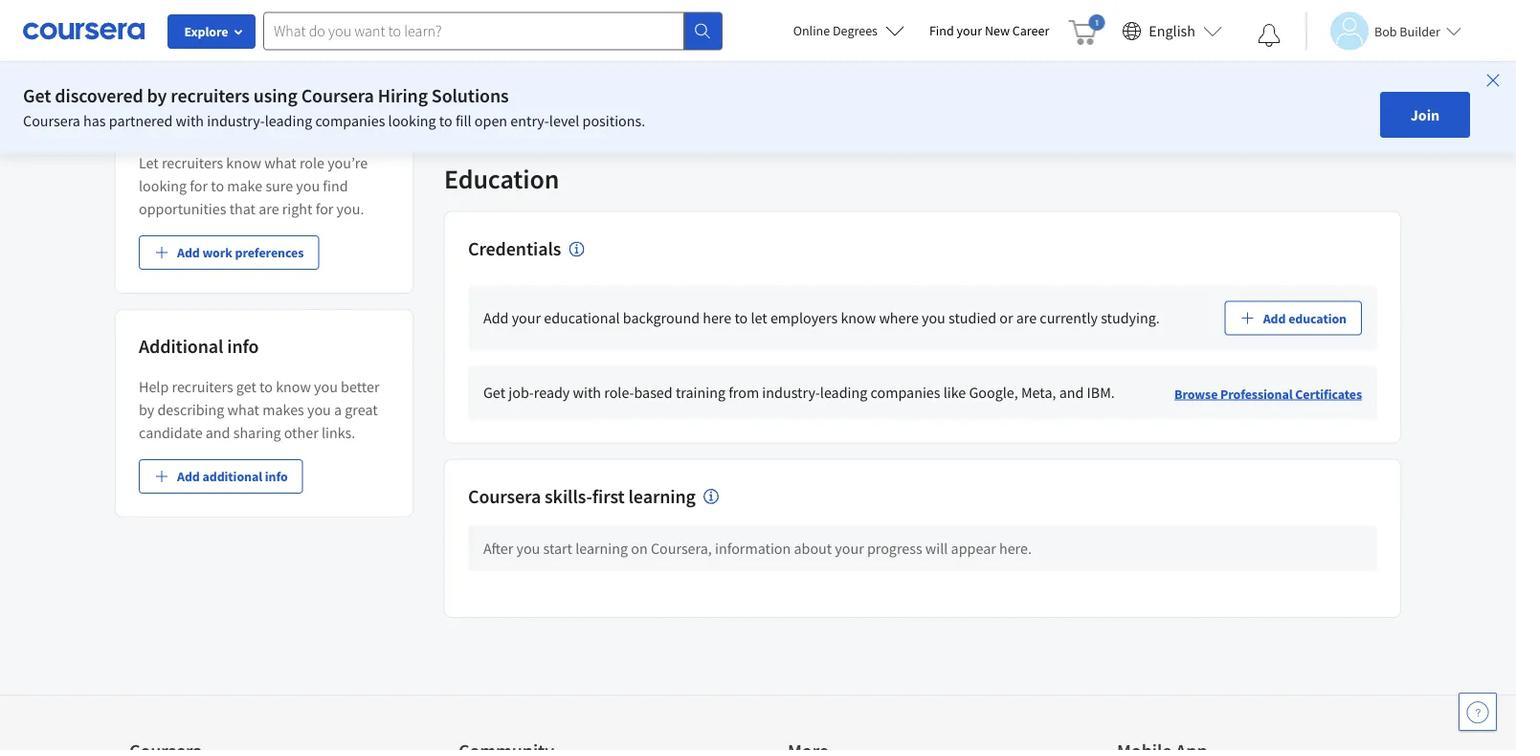 Task type: locate. For each thing, give the bounding box(es) containing it.
0 vertical spatial info
[[227, 335, 259, 359]]

you
[[880, 51, 904, 71], [296, 176, 320, 195], [922, 309, 946, 328], [314, 377, 338, 396], [307, 400, 331, 419], [517, 539, 540, 558]]

you inside the let recruiters know what role you're looking for to make sure you find opportunities that are right for you.
[[296, 176, 320, 195]]

what inside the let recruiters know what role you're looking for to make sure you find opportunities that are right for you.
[[264, 153, 297, 172]]

1 vertical spatial or
[[1000, 309, 1013, 328]]

you're
[[730, 51, 770, 71], [328, 153, 368, 172]]

leading down add your educational background here to let employers know where you studied or are currently studying.
[[820, 383, 868, 403]]

and left ibm.
[[1060, 383, 1084, 403]]

you down role
[[296, 176, 320, 195]]

0 horizontal spatial industry-
[[207, 111, 265, 130]]

0 horizontal spatial get
[[23, 84, 51, 108]]

add for add additional info
[[177, 468, 200, 485]]

0 horizontal spatial experience
[[483, 74, 553, 94]]

0 vertical spatial get
[[23, 84, 51, 108]]

work inside button
[[1251, 64, 1281, 81]]

you're up find
[[328, 153, 368, 172]]

degrees
[[833, 22, 878, 39]]

are
[[259, 199, 279, 218], [1017, 309, 1037, 328]]

1 horizontal spatial work
[[574, 51, 607, 71]]

know up the make at the top left of the page
[[226, 153, 261, 172]]

explore button
[[168, 14, 256, 49]]

1 vertical spatial coursera
[[23, 111, 80, 130]]

here.
[[682, 51, 715, 71], [1000, 539, 1032, 558]]

starting
[[799, 51, 848, 71]]

1 vertical spatial what
[[227, 400, 259, 419]]

internships
[[961, 51, 1032, 71]]

learning left information about skills development section image
[[629, 484, 696, 508]]

add down what do you want to learn? text box
[[483, 51, 509, 71]]

experience up the "positions."
[[610, 51, 679, 71]]

0 vertical spatial what
[[264, 153, 297, 172]]

looking inside get discovered by recruiters using coursera hiring solutions coursera has partnered with industry-leading companies looking to fill open entry-level positions.
[[388, 111, 436, 130]]

1 horizontal spatial or
[[1036, 51, 1049, 71]]

for up opportunities
[[190, 176, 208, 195]]

past
[[544, 51, 571, 71]]

add left 'education'
[[1263, 310, 1286, 327]]

work inside button
[[202, 244, 232, 261]]

0 horizontal spatial here.
[[682, 51, 715, 71]]

to left the make at the top left of the page
[[211, 176, 224, 195]]

0 horizontal spatial know
[[226, 153, 261, 172]]

0 horizontal spatial with
[[176, 111, 204, 130]]

to inside the let recruiters know what role you're looking for to make sure you find opportunities that are right for you.
[[211, 176, 224, 195]]

1 horizontal spatial industry-
[[762, 383, 820, 403]]

companies up role
[[315, 111, 385, 130]]

what up sure
[[264, 153, 297, 172]]

browse professional certificates
[[1175, 385, 1362, 403]]

background
[[623, 309, 700, 328]]

coursera image
[[23, 16, 145, 46]]

you're inside the let recruiters know what role you're looking for to make sure you find opportunities that are right for you.
[[328, 153, 368, 172]]

other
[[284, 423, 319, 442]]

right
[[282, 199, 313, 218]]

add down opportunities
[[177, 244, 200, 261]]

experience down bob builder "popup button"
[[1283, 64, 1347, 81]]

2 vertical spatial coursera
[[468, 484, 541, 508]]

1 vertical spatial you're
[[328, 153, 368, 172]]

0 horizontal spatial and
[[206, 423, 230, 442]]

for
[[190, 176, 208, 195], [316, 199, 334, 218]]

recruiters up describing
[[172, 377, 233, 396]]

to left fill
[[439, 111, 453, 130]]

bob
[[1375, 22, 1397, 40]]

get left job- at the bottom
[[483, 383, 506, 403]]

0 horizontal spatial you're
[[328, 153, 368, 172]]

0 horizontal spatial companies
[[315, 111, 385, 130]]

or
[[1036, 51, 1049, 71], [1000, 309, 1013, 328]]

1 horizontal spatial coursera
[[301, 84, 374, 108]]

0 vertical spatial you're
[[730, 51, 770, 71]]

let
[[139, 153, 159, 172]]

0 horizontal spatial leading
[[265, 111, 312, 130]]

or inside add your past work experience here. if you're just starting out, you can add internships or volunteer experience instead.
[[1036, 51, 1049, 71]]

1 horizontal spatial what
[[264, 153, 297, 172]]

your left past
[[512, 51, 541, 71]]

0 horizontal spatial for
[[190, 176, 208, 195]]

1 horizontal spatial looking
[[388, 111, 436, 130]]

your for past
[[512, 51, 541, 71]]

will
[[926, 539, 948, 558]]

0 horizontal spatial info
[[227, 335, 259, 359]]

with left role-
[[573, 383, 601, 403]]

sure
[[266, 176, 293, 195]]

1 vertical spatial info
[[265, 468, 288, 485]]

1 vertical spatial know
[[841, 309, 876, 328]]

0 vertical spatial here.
[[682, 51, 715, 71]]

1 vertical spatial recruiters
[[162, 153, 223, 172]]

add inside button
[[177, 244, 200, 261]]

by
[[147, 84, 167, 108], [139, 400, 154, 419]]

know up the "makes"
[[276, 377, 311, 396]]

employers
[[771, 309, 838, 328]]

info right additional
[[265, 468, 288, 485]]

you're right if
[[730, 51, 770, 71]]

by inside get discovered by recruiters using coursera hiring solutions coursera has partnered with industry-leading companies looking to fill open entry-level positions.
[[147, 84, 167, 108]]

0 vertical spatial learning
[[629, 484, 696, 508]]

1 horizontal spatial companies
[[871, 383, 941, 403]]

1 vertical spatial looking
[[139, 176, 187, 195]]

you left the can
[[880, 51, 904, 71]]

online
[[793, 22, 830, 39]]

after
[[483, 539, 513, 558]]

add left additional
[[177, 468, 200, 485]]

online degrees
[[793, 22, 878, 39]]

browse professional certificates link
[[1175, 385, 1362, 403]]

2 vertical spatial know
[[276, 377, 311, 396]]

by inside help recruiters get to know you better by describing what makes you a great candidate and sharing other links.
[[139, 400, 154, 419]]

find your new career link
[[920, 19, 1059, 43]]

1 vertical spatial by
[[139, 400, 154, 419]]

or right studied
[[1000, 309, 1013, 328]]

1 horizontal spatial for
[[316, 199, 334, 218]]

coursera left has
[[23, 111, 80, 130]]

to
[[439, 111, 453, 130], [211, 176, 224, 195], [735, 309, 748, 328], [260, 377, 273, 396]]

industry- down the using
[[207, 111, 265, 130]]

here. right appear
[[1000, 539, 1032, 558]]

work down that
[[202, 244, 232, 261]]

0 vertical spatial are
[[259, 199, 279, 218]]

companies inside get discovered by recruiters using coursera hiring solutions coursera has partnered with industry-leading companies looking to fill open entry-level positions.
[[315, 111, 385, 130]]

1 horizontal spatial with
[[573, 383, 601, 403]]

update
[[186, 56, 235, 75]]

1 vertical spatial are
[[1017, 309, 1037, 328]]

recruiters down "update"
[[171, 84, 250, 108]]

recruiters right the let
[[162, 153, 223, 172]]

1 horizontal spatial info
[[265, 468, 288, 485]]

explore
[[184, 23, 228, 40]]

and down describing
[[206, 423, 230, 442]]

for down find
[[316, 199, 334, 218]]

bob builder button
[[1306, 12, 1462, 50]]

your right find
[[957, 22, 982, 39]]

know left where
[[841, 309, 876, 328]]

by up partnered
[[147, 84, 167, 108]]

0 vertical spatial know
[[226, 153, 261, 172]]

looking down hiring
[[388, 111, 436, 130]]

add for add your educational background here to let employers know where you studied or are currently studying.
[[483, 309, 509, 328]]

coursera
[[301, 84, 374, 108], [23, 111, 80, 130], [468, 484, 541, 508]]

your left the educational
[[512, 309, 541, 328]]

0 vertical spatial and
[[1060, 383, 1084, 403]]

your inside add your past work experience here. if you're just starting out, you can add internships or volunteer experience instead.
[[512, 51, 541, 71]]

you left a
[[307, 400, 331, 419]]

first
[[592, 484, 625, 508]]

and
[[1060, 383, 1084, 403], [206, 423, 230, 442]]

english
[[1149, 22, 1196, 41]]

opportunities
[[139, 199, 226, 218]]

add additional info button
[[139, 460, 303, 494]]

update profile visibility
[[186, 56, 342, 75]]

recruiters
[[171, 84, 250, 108], [162, 153, 223, 172], [172, 377, 233, 396]]

add your past work experience here. if you're just starting out, you can add internships or volunteer experience instead.
[[483, 51, 1114, 94]]

1 horizontal spatial are
[[1017, 309, 1037, 328]]

add down credentials
[[483, 309, 509, 328]]

0 vertical spatial leading
[[265, 111, 312, 130]]

0 vertical spatial recruiters
[[171, 84, 250, 108]]

leading down the using
[[265, 111, 312, 130]]

info
[[227, 335, 259, 359], [265, 468, 288, 485]]

get
[[23, 84, 51, 108], [483, 383, 506, 403]]

1 horizontal spatial get
[[483, 383, 506, 403]]

currently
[[1040, 309, 1098, 328]]

2 vertical spatial recruiters
[[172, 377, 233, 396]]

2 horizontal spatial work
[[1251, 64, 1281, 81]]

None search field
[[263, 12, 723, 50]]

1 vertical spatial and
[[206, 423, 230, 442]]

fill
[[456, 111, 472, 130]]

0 vertical spatial looking
[[388, 111, 436, 130]]

information
[[715, 539, 791, 558]]

candidate
[[139, 423, 203, 442]]

0 vertical spatial companies
[[315, 111, 385, 130]]

your for new
[[957, 22, 982, 39]]

info up get
[[227, 335, 259, 359]]

1 horizontal spatial know
[[276, 377, 311, 396]]

you're inside add your past work experience here. if you're just starting out, you can add internships or volunteer experience instead.
[[730, 51, 770, 71]]

what down get
[[227, 400, 259, 419]]

0 horizontal spatial or
[[1000, 309, 1013, 328]]

like
[[944, 383, 966, 403]]

add inside add your past work experience here. if you're just starting out, you can add internships or volunteer experience instead.
[[483, 51, 509, 71]]

work up instead. on the left of page
[[574, 51, 607, 71]]

appear
[[951, 539, 996, 558]]

add for add education
[[1263, 310, 1286, 327]]

find
[[930, 22, 954, 39]]

get inside get discovered by recruiters using coursera hiring solutions coursera has partnered with industry-leading companies looking to fill open entry-level positions.
[[23, 84, 51, 108]]

let
[[751, 309, 768, 328]]

0 horizontal spatial work
[[202, 244, 232, 261]]

1 horizontal spatial leading
[[820, 383, 868, 403]]

by down help
[[139, 400, 154, 419]]

1 horizontal spatial experience
[[610, 51, 679, 71]]

with right partnered
[[176, 111, 204, 130]]

help recruiters get to know you better by describing what makes you a great candidate and sharing other links.
[[139, 377, 380, 442]]

looking
[[388, 111, 436, 130], [139, 176, 187, 195]]

work down show notifications icon
[[1251, 64, 1281, 81]]

0 vertical spatial with
[[176, 111, 204, 130]]

hiring
[[378, 84, 428, 108]]

0 horizontal spatial are
[[259, 199, 279, 218]]

1 horizontal spatial and
[[1060, 383, 1084, 403]]

new
[[985, 22, 1010, 39]]

0 vertical spatial or
[[1036, 51, 1049, 71]]

2 horizontal spatial coursera
[[468, 484, 541, 508]]

1 horizontal spatial you're
[[730, 51, 770, 71]]

update profile visibility button
[[171, 42, 358, 88]]

coursera up after
[[468, 484, 541, 508]]

recruiters inside the let recruiters know what role you're looking for to make sure you find opportunities that are right for you.
[[162, 153, 223, 172]]

0 horizontal spatial looking
[[139, 176, 187, 195]]

add
[[483, 51, 509, 71], [1225, 64, 1248, 81], [177, 244, 200, 261], [483, 309, 509, 328], [1263, 310, 1286, 327], [177, 468, 200, 485]]

shopping cart: 1 item image
[[1069, 14, 1105, 45]]

0 vertical spatial industry-
[[207, 111, 265, 130]]

recruiters for know
[[162, 153, 223, 172]]

1 vertical spatial learning
[[576, 539, 628, 558]]

are left the "currently"
[[1017, 309, 1037, 328]]

industry- right from at the bottom
[[762, 383, 820, 403]]

experience up entry-
[[483, 74, 553, 94]]

are down sure
[[259, 199, 279, 218]]

0 vertical spatial by
[[147, 84, 167, 108]]

get left "discovered"
[[23, 84, 51, 108]]

to right get
[[260, 377, 273, 396]]

positions.
[[583, 111, 645, 130]]

information about credentials section image
[[569, 242, 584, 257]]

add for add your past work experience here. if you're just starting out, you can add internships or volunteer experience instead.
[[483, 51, 509, 71]]

learning for start
[[576, 539, 628, 558]]

get
[[236, 377, 256, 396]]

looking down the let
[[139, 176, 187, 195]]

learning for first
[[629, 484, 696, 508]]

add down the english button
[[1225, 64, 1248, 81]]

what
[[264, 153, 297, 172], [227, 400, 259, 419]]

with
[[176, 111, 204, 130], [573, 383, 601, 403]]

learning left on
[[576, 539, 628, 558]]

1 vertical spatial here.
[[1000, 539, 1032, 558]]

industry- inside get discovered by recruiters using coursera hiring solutions coursera has partnered with industry-leading companies looking to fill open entry-level positions.
[[207, 111, 265, 130]]

you right where
[[922, 309, 946, 328]]

recruiters inside help recruiters get to know you better by describing what makes you a great candidate and sharing other links.
[[172, 377, 233, 396]]

0 horizontal spatial what
[[227, 400, 259, 419]]

or down career in the right of the page
[[1036, 51, 1049, 71]]

0 vertical spatial for
[[190, 176, 208, 195]]

here. left if
[[682, 51, 715, 71]]

builder
[[1400, 22, 1441, 40]]

companies left like
[[871, 383, 941, 403]]

coursera down visibility
[[301, 84, 374, 108]]

1 horizontal spatial here.
[[1000, 539, 1032, 558]]

1 vertical spatial get
[[483, 383, 506, 403]]

looking inside the let recruiters know what role you're looking for to make sure you find opportunities that are right for you.
[[139, 176, 187, 195]]

2 horizontal spatial experience
[[1283, 64, 1347, 81]]

work for add work experience
[[1251, 64, 1281, 81]]

1 vertical spatial leading
[[820, 383, 868, 403]]



Task type: describe. For each thing, give the bounding box(es) containing it.
career
[[1013, 22, 1050, 39]]

ready
[[534, 383, 570, 403]]

work for add work preferences
[[202, 244, 232, 261]]

help center image
[[1467, 701, 1490, 724]]

to inside help recruiters get to know you better by describing what makes you a great candidate and sharing other links.
[[260, 377, 273, 396]]

add additional info
[[177, 468, 288, 485]]

studied
[[949, 309, 997, 328]]

find your new career
[[930, 22, 1050, 39]]

after you start learning on coursera, information about your progress will appear here.
[[483, 539, 1032, 558]]

get discovered by recruiters using coursera hiring solutions coursera has partnered with industry-leading companies looking to fill open entry-level positions.
[[23, 84, 645, 130]]

additional info
[[139, 335, 259, 359]]

level
[[549, 111, 580, 130]]

about
[[794, 539, 832, 558]]

you left start
[[517, 539, 540, 558]]

entry-
[[511, 111, 549, 130]]

here
[[703, 309, 732, 328]]

a
[[334, 400, 342, 419]]

1 vertical spatial companies
[[871, 383, 941, 403]]

get for job-
[[483, 383, 506, 403]]

start
[[543, 539, 573, 558]]

if
[[718, 51, 726, 71]]

0 horizontal spatial coursera
[[23, 111, 80, 130]]

here. inside add your past work experience here. if you're just starting out, you can add internships or volunteer experience instead.
[[682, 51, 715, 71]]

let recruiters know what role you're looking for to make sure you find opportunities that are right for you.
[[139, 153, 368, 218]]

you.
[[337, 199, 364, 218]]

coursera,
[[651, 539, 712, 558]]

show notifications image
[[1258, 24, 1281, 47]]

additional
[[202, 468, 262, 485]]

1 vertical spatial for
[[316, 199, 334, 218]]

to left let
[[735, 309, 748, 328]]

What do you want to learn? text field
[[263, 12, 685, 50]]

out,
[[851, 51, 877, 71]]

know inside help recruiters get to know you better by describing what makes you a great candidate and sharing other links.
[[276, 377, 311, 396]]

and inside help recruiters get to know you better by describing what makes you a great candidate and sharing other links.
[[206, 423, 230, 442]]

using
[[253, 84, 298, 108]]

get job-ready with role-based training from industry-leading companies like google, meta, and ibm.
[[483, 383, 1115, 403]]

your for educational
[[512, 309, 541, 328]]

sharing
[[233, 423, 281, 442]]

to inside get discovered by recruiters using coursera hiring solutions coursera has partnered with industry-leading companies looking to fill open entry-level positions.
[[439, 111, 453, 130]]

get for discovered
[[23, 84, 51, 108]]

join button
[[1380, 92, 1471, 138]]

recruiters for get
[[172, 377, 233, 396]]

2 horizontal spatial know
[[841, 309, 876, 328]]

leading inside get discovered by recruiters using coursera hiring solutions coursera has partnered with industry-leading companies looking to fill open entry-level positions.
[[265, 111, 312, 130]]

coursera skills-first learning
[[468, 484, 696, 508]]

your right about
[[835, 539, 864, 558]]

add your educational background here to let employers know where you studied or are currently studying.
[[483, 309, 1160, 328]]

discovered
[[55, 84, 143, 108]]

make
[[227, 176, 263, 195]]

volunteer
[[1052, 51, 1114, 71]]

meta,
[[1021, 383, 1056, 403]]

professional
[[1221, 385, 1293, 403]]

additional
[[139, 335, 223, 359]]

know inside the let recruiters know what role you're looking for to make sure you find opportunities that are right for you.
[[226, 153, 261, 172]]

solutions
[[432, 84, 509, 108]]

from
[[729, 383, 759, 403]]

partnered
[[109, 111, 173, 130]]

add for add work experience
[[1225, 64, 1248, 81]]

with inside get discovered by recruiters using coursera hiring solutions coursera has partnered with industry-leading companies looking to fill open entry-level positions.
[[176, 111, 204, 130]]

role-
[[604, 383, 634, 403]]

add
[[933, 51, 958, 71]]

bob builder
[[1375, 22, 1441, 40]]

educational
[[544, 309, 620, 328]]

find
[[323, 176, 348, 195]]

are inside the let recruiters know what role you're looking for to make sure you find opportunities that are right for you.
[[259, 199, 279, 218]]

work inside add your past work experience here. if you're just starting out, you can add internships or volunteer experience instead.
[[574, 51, 607, 71]]

has
[[83, 111, 106, 130]]

info inside button
[[265, 468, 288, 485]]

progress
[[867, 539, 923, 558]]

can
[[907, 51, 930, 71]]

you inside add your past work experience here. if you're just starting out, you can add internships or volunteer experience instead.
[[880, 51, 904, 71]]

better
[[341, 377, 380, 396]]

ibm.
[[1087, 383, 1115, 403]]

education
[[444, 162, 560, 196]]

add work preferences
[[177, 244, 304, 261]]

english button
[[1115, 0, 1230, 62]]

what inside help recruiters get to know you better by describing what makes you a great candidate and sharing other links.
[[227, 400, 259, 419]]

0 vertical spatial coursera
[[301, 84, 374, 108]]

add for add work preferences
[[177, 244, 200, 261]]

1 vertical spatial with
[[573, 383, 601, 403]]

that
[[229, 199, 256, 218]]

role
[[300, 153, 325, 172]]

preferences
[[235, 244, 304, 261]]

1 vertical spatial industry-
[[762, 383, 820, 403]]

where
[[879, 309, 919, 328]]

browse
[[1175, 385, 1218, 403]]

recruiters inside get discovered by recruiters using coursera hiring solutions coursera has partnered with industry-leading companies looking to fill open entry-level positions.
[[171, 84, 250, 108]]

join
[[1411, 105, 1440, 124]]

add education button
[[1225, 301, 1362, 336]]

credentials
[[468, 237, 561, 261]]

add education
[[1263, 310, 1347, 327]]

profile
[[237, 56, 282, 75]]

job-
[[509, 383, 534, 403]]

information about skills development section image
[[704, 489, 719, 505]]

google,
[[969, 383, 1018, 403]]

experience inside button
[[1283, 64, 1347, 81]]

just
[[773, 51, 796, 71]]

on
[[631, 539, 648, 558]]

great
[[345, 400, 378, 419]]

training
[[676, 383, 726, 403]]

help
[[139, 377, 169, 396]]

certificates
[[1296, 385, 1362, 403]]

education
[[1289, 310, 1347, 327]]

instead.
[[556, 74, 607, 94]]

you up a
[[314, 377, 338, 396]]



Task type: vqa. For each thing, say whether or not it's contained in the screenshot.
sure
yes



